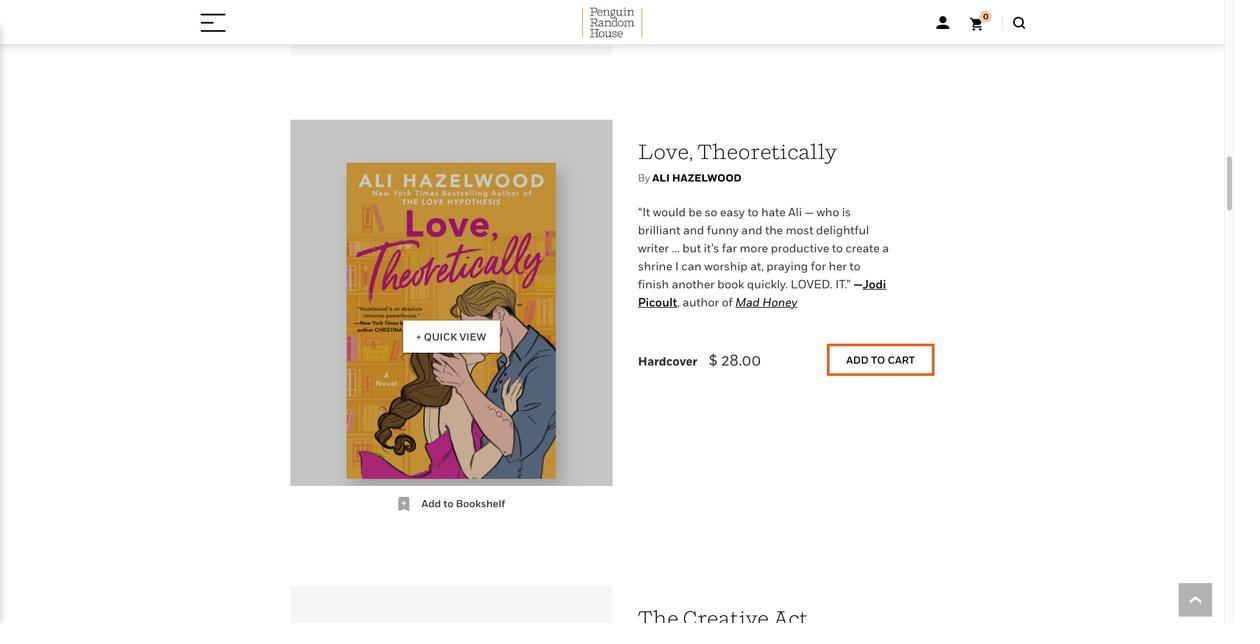 Task type: vqa. For each thing, say whether or not it's contained in the screenshot.
Us Young
no



Task type: locate. For each thing, give the bounding box(es) containing it.
shopping cart image
[[970, 10, 992, 31]]

0 vertical spatial add
[[847, 354, 869, 367]]

1 vertical spatial ali
[[789, 206, 803, 219]]

quickly.
[[747, 278, 789, 291]]

0 horizontal spatial add
[[422, 498, 441, 511]]

1 horizontal spatial add
[[847, 354, 869, 367]]

0 vertical spatial —
[[805, 206, 814, 219]]

to
[[748, 206, 759, 219], [833, 242, 844, 255], [850, 260, 861, 273], [872, 354, 886, 367], [444, 498, 454, 511]]

worship
[[705, 260, 748, 273]]

author
[[683, 296, 720, 309]]

to left bookshelf
[[444, 498, 454, 511]]

, author of mad honey
[[678, 296, 798, 309]]

to inside popup button
[[444, 498, 454, 511]]

1 horizontal spatial ali
[[789, 206, 803, 219]]

her
[[829, 260, 848, 273]]

most
[[786, 224, 814, 237]]

praying
[[767, 260, 809, 273]]

is
[[843, 206, 852, 219]]

at,
[[751, 260, 764, 273]]

1 horizontal spatial —
[[854, 278, 863, 291]]

1 horizontal spatial and
[[742, 224, 763, 237]]

add
[[847, 354, 869, 367], [422, 498, 441, 511]]

to inside button
[[872, 354, 886, 367]]

2 and from the left
[[742, 224, 763, 237]]

sign in image
[[937, 16, 950, 29]]

and up more
[[742, 224, 763, 237]]

add left cart
[[847, 354, 869, 367]]

ali inside "it would be so easy to hate ali — who is brilliant and funny and the most delightful writer … but it's far more productive to create a shrine i can worship at, praying for her to finish another book quickly. loved. it."
[[789, 206, 803, 219]]

,
[[678, 296, 680, 309]]

1 vertical spatial add
[[422, 498, 441, 511]]

of
[[722, 296, 733, 309]]

and
[[684, 224, 705, 237], [742, 224, 763, 237]]

add left bookshelf
[[422, 498, 441, 511]]

ali
[[653, 171, 670, 184], [789, 206, 803, 219]]

0 horizontal spatial —
[[805, 206, 814, 219]]

1 vertical spatial —
[[854, 278, 863, 291]]

+ quick view
[[416, 331, 487, 344]]

add inside add to bookshelf popup button
[[422, 498, 441, 511]]

so
[[705, 206, 718, 219]]

productive
[[771, 242, 830, 255]]

—
[[805, 206, 814, 219], [854, 278, 863, 291]]

far
[[722, 242, 738, 255]]

funny
[[707, 224, 739, 237]]

to left cart
[[872, 354, 886, 367]]

love, theoretically by ali hazelwood image
[[347, 163, 556, 479]]

add to bookshelf button
[[290, 487, 613, 523]]

cart
[[888, 354, 916, 367]]

— left who
[[805, 206, 814, 219]]

and down be
[[684, 224, 705, 237]]

add to cart
[[847, 354, 916, 367]]

bookshelf
[[456, 498, 506, 511]]

loved.
[[791, 278, 833, 291]]

add inside the 'add to cart' button
[[847, 354, 869, 367]]

picoult
[[638, 296, 678, 309]]

— inside "it would be so easy to hate ali — who is brilliant and funny and the most delightful writer … but it's far more productive to create a shrine i can worship at, praying for her to finish another book quickly. loved. it."
[[805, 206, 814, 219]]

0 horizontal spatial and
[[684, 224, 705, 237]]

add to cart button
[[828, 344, 935, 376]]

add for add to cart
[[847, 354, 869, 367]]

another
[[672, 278, 715, 291]]

ali right by
[[653, 171, 670, 184]]

ali up most
[[789, 206, 803, 219]]

love, theoretically
[[638, 139, 838, 164]]

+
[[416, 331, 422, 344]]

— right it."
[[854, 278, 863, 291]]

view
[[460, 331, 487, 344]]

shrine
[[638, 260, 673, 273]]

can
[[682, 260, 702, 273]]

0 vertical spatial ali
[[653, 171, 670, 184]]



Task type: describe. For each thing, give the bounding box(es) containing it.
to left "hate"
[[748, 206, 759, 219]]

but
[[683, 242, 702, 255]]

search image
[[1014, 16, 1026, 29]]

love,
[[638, 139, 694, 164]]

add to bookshelf
[[422, 498, 506, 511]]

1 and from the left
[[684, 224, 705, 237]]

more
[[740, 242, 769, 255]]

would
[[653, 206, 686, 219]]

create
[[846, 242, 880, 255]]

to right her
[[850, 260, 861, 273]]

writer
[[638, 242, 669, 255]]

quick
[[424, 331, 457, 344]]

hate
[[762, 206, 786, 219]]

theoretically
[[698, 139, 838, 164]]

ali hazelwood link
[[653, 171, 742, 184]]

hardcover
[[638, 355, 698, 369]]

add for add to bookshelf
[[422, 498, 441, 511]]

jodi
[[863, 278, 887, 291]]

0 horizontal spatial ali
[[653, 171, 670, 184]]

hazelwood
[[673, 171, 742, 184]]

it."
[[836, 278, 851, 291]]

brilliant
[[638, 224, 681, 237]]

easy
[[721, 206, 745, 219]]

"it
[[638, 206, 651, 219]]

28.00
[[722, 351, 762, 369]]

by ali hazelwood
[[638, 171, 742, 184]]

mad honey link
[[736, 296, 798, 309]]

"it would be so easy to hate ali — who is brilliant and funny and the most delightful writer … but it's far more productive to create a shrine i can worship at, praying for her to finish another book quickly. loved. it."
[[638, 206, 890, 291]]

+ quick view button
[[290, 120, 613, 523]]

finish
[[638, 278, 669, 291]]

$
[[709, 351, 718, 369]]

penguin random house image
[[582, 8, 643, 37]]

love, theoretically link
[[638, 139, 838, 164]]

for
[[811, 260, 827, 273]]

by
[[638, 171, 650, 184]]

book
[[718, 278, 745, 291]]

honey
[[763, 296, 798, 309]]

delightful
[[817, 224, 870, 237]]

…
[[672, 242, 680, 255]]

the
[[766, 224, 784, 237]]

jodi picoult link
[[638, 278, 887, 309]]

be
[[689, 206, 702, 219]]

mad
[[736, 296, 760, 309]]

to up her
[[833, 242, 844, 255]]

i
[[676, 260, 679, 273]]

jodi picoult
[[638, 278, 887, 309]]

it's
[[704, 242, 720, 255]]

who
[[817, 206, 840, 219]]

a
[[883, 242, 890, 255]]

$ 28.00
[[706, 351, 762, 369]]



